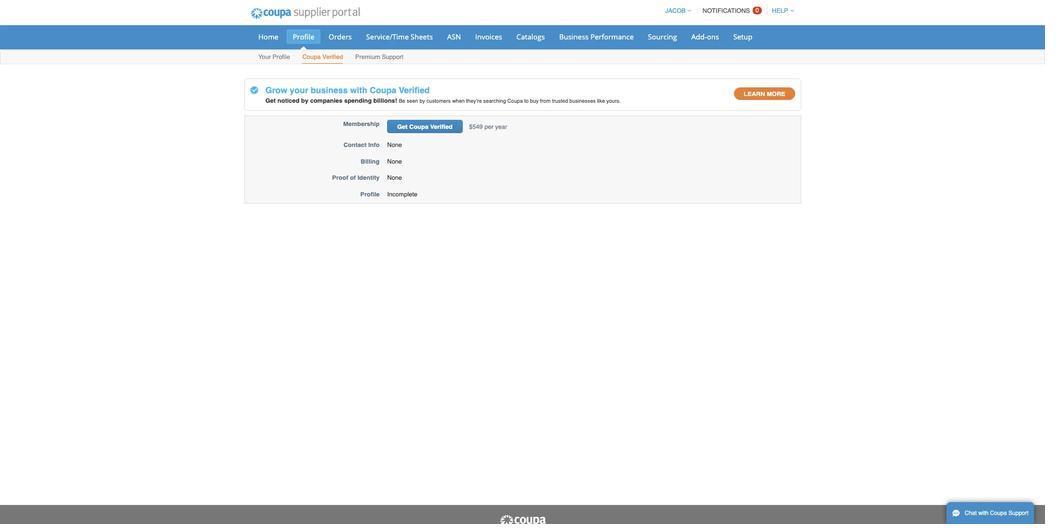 Task type: locate. For each thing, give the bounding box(es) containing it.
2 horizontal spatial profile
[[360, 191, 380, 198]]

1 horizontal spatial get
[[397, 123, 408, 131]]

help
[[772, 7, 788, 14]]

verified inside coupa verified link
[[322, 53, 343, 60]]

0 horizontal spatial verified
[[322, 53, 343, 60]]

with
[[350, 85, 367, 95], [978, 510, 989, 517]]

1 horizontal spatial verified
[[399, 85, 430, 95]]

coupa up billions!
[[370, 85, 396, 95]]

coupa supplier portal image
[[244, 1, 367, 25], [499, 515, 546, 525]]

seen
[[407, 98, 418, 104]]

businesses
[[569, 98, 596, 104]]

none
[[387, 142, 402, 149], [387, 158, 402, 165], [387, 174, 402, 182]]

0 horizontal spatial support
[[382, 53, 404, 60]]

get inside button
[[397, 123, 408, 131]]

learn more
[[744, 90, 785, 97]]

noticed
[[277, 97, 299, 104]]

sheets
[[411, 32, 433, 41]]

learn more link
[[734, 87, 795, 100]]

of
[[350, 174, 356, 182]]

none right info
[[387, 142, 402, 149]]

1 horizontal spatial by
[[420, 98, 425, 104]]

0 vertical spatial get
[[265, 97, 276, 104]]

1 horizontal spatial with
[[978, 510, 989, 517]]

profile right your
[[273, 53, 290, 60]]

searching
[[483, 98, 506, 104]]

ons
[[707, 32, 719, 41]]

by
[[301, 97, 308, 104], [420, 98, 425, 104]]

contact info
[[343, 142, 380, 149]]

yours.
[[606, 98, 621, 104]]

0 horizontal spatial coupa supplier portal image
[[244, 1, 367, 25]]

0 vertical spatial profile
[[293, 32, 314, 41]]

coupa inside get noticed by companies spending billions! be seen by customers when they're searching coupa to buy from trusted businesses like yours.
[[507, 98, 523, 104]]

coupa
[[302, 53, 321, 60], [370, 85, 396, 95], [507, 98, 523, 104], [409, 123, 429, 131], [990, 510, 1007, 517]]

from
[[540, 98, 551, 104]]

0 vertical spatial support
[[382, 53, 404, 60]]

2 horizontal spatial verified
[[430, 123, 453, 131]]

like
[[597, 98, 605, 104]]

2 vertical spatial verified
[[430, 123, 453, 131]]

1 vertical spatial verified
[[399, 85, 430, 95]]

get down be on the left top
[[397, 123, 408, 131]]

navigation
[[661, 1, 794, 20]]

with up spending on the left
[[350, 85, 367, 95]]

billing
[[361, 158, 380, 165]]

3 none from the top
[[387, 174, 402, 182]]

support
[[382, 53, 404, 60], [1009, 510, 1029, 517]]

1 vertical spatial none
[[387, 158, 402, 165]]

get coupa verified
[[397, 123, 453, 131]]

1 vertical spatial with
[[978, 510, 989, 517]]

buy
[[530, 98, 539, 104]]

verified inside get coupa verified button
[[430, 123, 453, 131]]

get noticed by companies spending billions! be seen by customers when they're searching coupa to buy from trusted businesses like yours.
[[265, 97, 621, 104]]

your profile
[[258, 53, 290, 60]]

billions!
[[373, 97, 397, 104]]

profile
[[293, 32, 314, 41], [273, 53, 290, 60], [360, 191, 380, 198]]

0 horizontal spatial get
[[265, 97, 276, 104]]

1 vertical spatial get
[[397, 123, 408, 131]]

setup link
[[727, 30, 759, 44]]

coupa verified
[[302, 53, 343, 60]]

info
[[368, 142, 380, 149]]

0 vertical spatial coupa supplier portal image
[[244, 1, 367, 25]]

orders
[[329, 32, 352, 41]]

1 horizontal spatial coupa supplier portal image
[[499, 515, 546, 525]]

verified down "orders" link
[[322, 53, 343, 60]]

business performance
[[559, 32, 634, 41]]

1 none from the top
[[387, 142, 402, 149]]

business
[[311, 85, 348, 95]]

1 horizontal spatial support
[[1009, 510, 1029, 517]]

verified
[[322, 53, 343, 60], [399, 85, 430, 95], [430, 123, 453, 131]]

chat
[[965, 510, 977, 517]]

1 vertical spatial coupa supplier portal image
[[499, 515, 546, 525]]

verified up seen
[[399, 85, 430, 95]]

2 vertical spatial none
[[387, 174, 402, 182]]

grow your business with coupa verified
[[263, 85, 430, 95]]

2 none from the top
[[387, 158, 402, 165]]

coupa right chat
[[990, 510, 1007, 517]]

get
[[265, 97, 276, 104], [397, 123, 408, 131]]

per
[[485, 123, 494, 131]]

get down grow
[[265, 97, 276, 104]]

profile down identity
[[360, 191, 380, 198]]

0 vertical spatial none
[[387, 142, 402, 149]]

by inside get noticed by companies spending billions! be seen by customers when they're searching coupa to buy from trusted businesses like yours.
[[420, 98, 425, 104]]

orders link
[[322, 30, 358, 44]]

premium support
[[355, 53, 404, 60]]

none right billing
[[387, 158, 402, 165]]

0 horizontal spatial with
[[350, 85, 367, 95]]

verified down customers
[[430, 123, 453, 131]]

home
[[258, 32, 279, 41]]

with right chat
[[978, 510, 989, 517]]

by right seen
[[420, 98, 425, 104]]

asn
[[447, 32, 461, 41]]

1 horizontal spatial profile
[[293, 32, 314, 41]]

profile up coupa verified
[[293, 32, 314, 41]]

by down your
[[301, 97, 308, 104]]

1 vertical spatial support
[[1009, 510, 1029, 517]]

1 vertical spatial profile
[[273, 53, 290, 60]]

premium support link
[[355, 51, 404, 64]]

coupa left to
[[507, 98, 523, 104]]

0 vertical spatial with
[[350, 85, 367, 95]]

add-ons link
[[685, 30, 725, 44]]

catalogs link
[[510, 30, 551, 44]]

0 horizontal spatial by
[[301, 97, 308, 104]]

0 vertical spatial verified
[[322, 53, 343, 60]]

jacob
[[665, 7, 686, 14]]

get coupa verified button
[[387, 120, 463, 133]]

none up incomplete
[[387, 174, 402, 182]]

coupa down seen
[[409, 123, 429, 131]]

performance
[[590, 32, 634, 41]]

invoices
[[475, 32, 502, 41]]



Task type: describe. For each thing, give the bounding box(es) containing it.
service/time
[[366, 32, 409, 41]]

learn
[[744, 90, 765, 97]]

customers
[[427, 98, 451, 104]]

more
[[767, 90, 785, 97]]

support inside chat with coupa support "button"
[[1009, 510, 1029, 517]]

when
[[452, 98, 465, 104]]

$549 per year
[[467, 123, 507, 131]]

they're
[[466, 98, 482, 104]]

coupa inside button
[[409, 123, 429, 131]]

premium
[[355, 53, 380, 60]]

sourcing
[[648, 32, 677, 41]]

your profile link
[[258, 51, 291, 64]]

chat with coupa support button
[[947, 503, 1034, 525]]

with inside "button"
[[978, 510, 989, 517]]

0
[[756, 7, 759, 14]]

help link
[[768, 7, 794, 14]]

2 vertical spatial profile
[[360, 191, 380, 198]]

coupa inside "button"
[[990, 510, 1007, 517]]

spending
[[344, 97, 372, 104]]

proof
[[332, 174, 348, 182]]

add-
[[691, 32, 707, 41]]

0 horizontal spatial profile
[[273, 53, 290, 60]]

get for get coupa verified
[[397, 123, 408, 131]]

notifications
[[703, 7, 750, 14]]

catalogs
[[517, 32, 545, 41]]

support inside "premium support" link
[[382, 53, 404, 60]]

grow
[[265, 85, 287, 95]]

setup
[[733, 32, 753, 41]]

none for proof of identity
[[387, 174, 402, 182]]

add-ons
[[691, 32, 719, 41]]

membership
[[343, 121, 380, 128]]

proof of identity
[[332, 174, 380, 182]]

coupa down the profile link
[[302, 53, 321, 60]]

business
[[559, 32, 589, 41]]

be
[[399, 98, 405, 104]]

home link
[[252, 30, 285, 44]]

jacob link
[[661, 7, 691, 14]]

$549
[[469, 123, 483, 131]]

service/time sheets
[[366, 32, 433, 41]]

none for contact info
[[387, 142, 402, 149]]

incomplete
[[387, 191, 417, 198]]

year
[[495, 123, 507, 131]]

asn link
[[441, 30, 467, 44]]

navigation containing notifications 0
[[661, 1, 794, 20]]

none for billing
[[387, 158, 402, 165]]

service/time sheets link
[[360, 30, 439, 44]]

coupa verified link
[[302, 51, 343, 64]]

business performance link
[[553, 30, 640, 44]]

get for get noticed by companies spending billions! be seen by customers when they're searching coupa to buy from trusted businesses like yours.
[[265, 97, 276, 104]]

trusted
[[552, 98, 568, 104]]

contact
[[343, 142, 367, 149]]

companies
[[310, 97, 342, 104]]

profile link
[[287, 30, 321, 44]]

your
[[258, 53, 271, 60]]

identity
[[358, 174, 380, 182]]

notifications 0
[[703, 7, 759, 14]]

your
[[290, 85, 308, 95]]

sourcing link
[[642, 30, 683, 44]]

chat with coupa support
[[965, 510, 1029, 517]]

to
[[524, 98, 529, 104]]

invoices link
[[469, 30, 508, 44]]



Task type: vqa. For each thing, say whether or not it's contained in the screenshot.
the right with
yes



